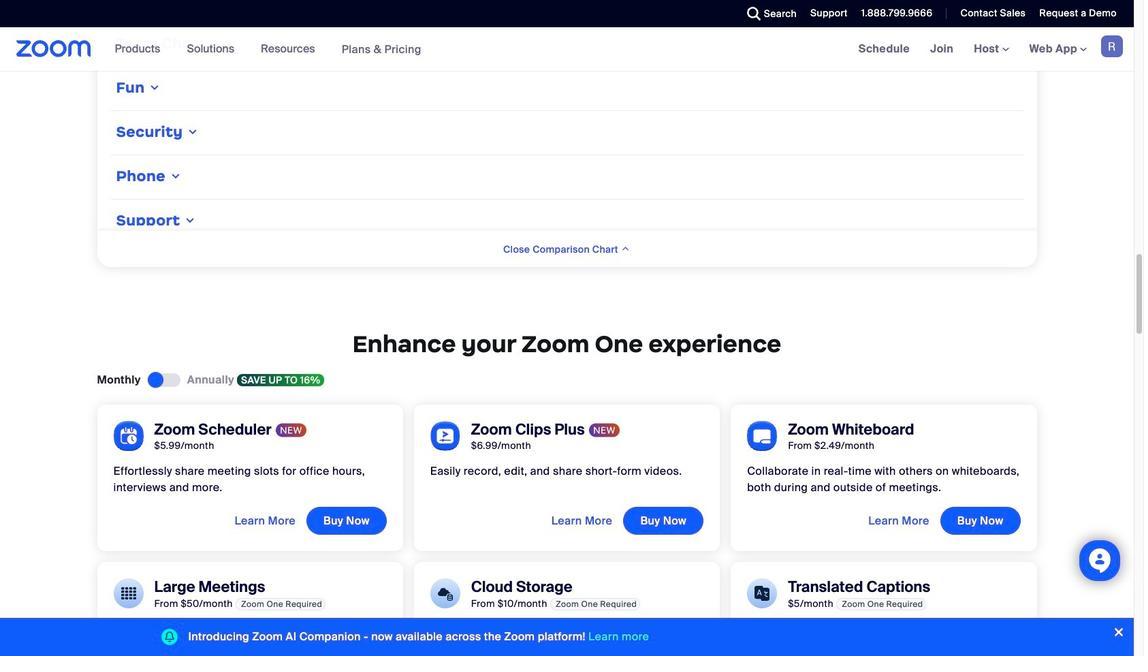 Task type: describe. For each thing, give the bounding box(es) containing it.
1 cell from the top
[[111, 0, 1024, 16]]

meetings navigation
[[849, 27, 1134, 72]]

2 cell from the top
[[111, 72, 1024, 105]]

zoom logo image
[[16, 40, 91, 57]]

3 cell from the top
[[111, 116, 1024, 149]]

product information navigation
[[105, 27, 432, 72]]



Task type: vqa. For each thing, say whether or not it's contained in the screenshot.
5th cell from the bottom of the page
yes



Task type: locate. For each thing, give the bounding box(es) containing it.
right image for third cell from the bottom of the page
[[186, 127, 200, 138]]

banner
[[0, 27, 1134, 72]]

5 cell from the top
[[111, 205, 1024, 238]]

cell
[[111, 0, 1024, 16], [111, 72, 1024, 105], [111, 116, 1024, 149], [111, 161, 1024, 193], [111, 205, 1024, 238]]

0 horizontal spatial new image
[[276, 423, 306, 438]]

1 horizontal spatial right image
[[186, 127, 200, 138]]

1 new image from the left
[[276, 423, 306, 438]]

right image for fourth cell from the bottom
[[148, 82, 162, 93]]

profile picture image
[[1102, 35, 1124, 57]]

0 horizontal spatial right image
[[169, 171, 183, 182]]

right image
[[169, 171, 183, 182], [184, 215, 197, 226]]

right image
[[148, 82, 162, 93], [186, 127, 200, 138]]

0 vertical spatial right image
[[148, 82, 162, 93]]

0 vertical spatial right image
[[169, 171, 183, 182]]

0 horizontal spatial right image
[[148, 82, 162, 93]]

1 horizontal spatial new image
[[589, 423, 620, 438]]

1 horizontal spatial right image
[[184, 215, 197, 226]]

1 vertical spatial right image
[[184, 215, 197, 226]]

2 new image from the left
[[589, 423, 620, 438]]

1 vertical spatial right image
[[186, 127, 200, 138]]

4 cell from the top
[[111, 161, 1024, 193]]

new image
[[276, 423, 306, 438], [589, 423, 620, 438]]



